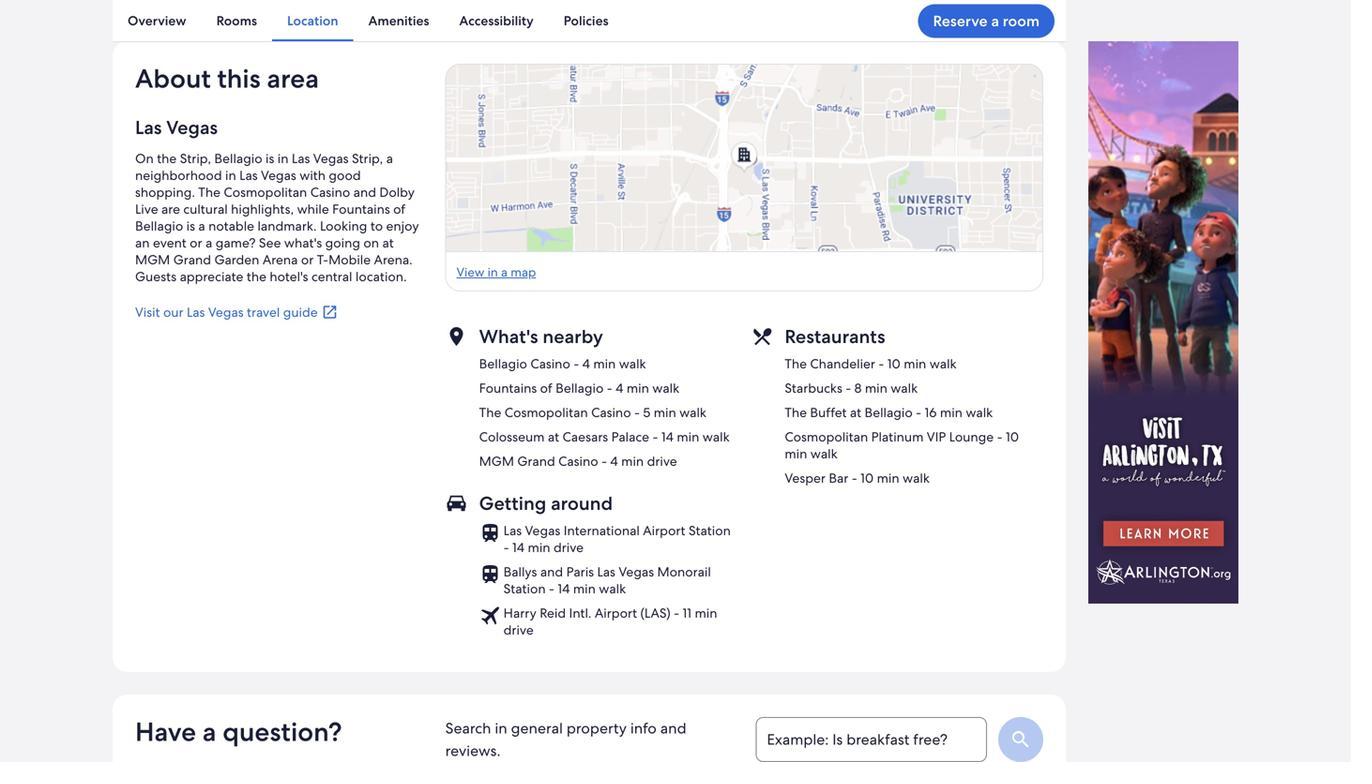 Task type: describe. For each thing, give the bounding box(es) containing it.
0 vertical spatial 4
[[582, 356, 590, 372]]

station inside las vegas international airport station - 14 min drive
[[689, 523, 731, 539]]

international
[[564, 523, 640, 539]]

arena
[[263, 251, 298, 268]]

- down caesars
[[601, 453, 607, 470]]

las inside ballys and paris las vegas monorail station - 14 min walk
[[597, 564, 615, 581]]

caesars
[[563, 429, 608, 446]]

- inside ballys and paris las vegas monorail station - 14 min walk
[[549, 581, 554, 598]]

the inside the on the strip, bellagio is in las vegas strip, a neighborhood in las vegas with good shopping. the cosmopolitan casino and dolby live are cultural highlights, while fountains of bellagio is a notable landmark. looking to enjoy an event or a game? see what's going on at mgm grand garden arena or t-mobile arena. guests appreciate the hotel's central location.
[[198, 184, 220, 201]]

appreciate
[[180, 268, 243, 285]]

2 horizontal spatial 10
[[1006, 429, 1019, 446]]

drive for intl.
[[504, 622, 534, 639]]

monorail
[[657, 564, 711, 581]]

1 horizontal spatial or
[[301, 251, 314, 268]]

1 strip, from the left
[[180, 150, 211, 167]]

casino up palace
[[591, 404, 631, 421]]

casino down "nearby"
[[530, 356, 570, 372]]

visit our las vegas travel guide
[[135, 304, 318, 321]]

the inside what's nearby bellagio casino - 4 min walk fountains of bellagio - 4 min walk the cosmopolitan casino - 5 min walk colosseum at caesars palace - 14 min walk mgm grand casino - 4 min drive
[[479, 404, 501, 421]]

of inside what's nearby bellagio casino - 4 min walk fountains of bellagio - 4 min walk the cosmopolitan casino - 5 min walk colosseum at caesars palace - 14 min walk mgm grand casino - 4 min drive
[[540, 380, 552, 397]]

policies
[[564, 12, 609, 29]]

vegas up neighborhood
[[166, 115, 218, 140]]

- up palace
[[607, 380, 612, 397]]

good
[[329, 167, 361, 184]]

min up '16'
[[904, 356, 926, 372]]

harry
[[504, 605, 536, 622]]

vegas inside las vegas international airport station - 14 min drive
[[525, 523, 560, 539]]

vegas up while
[[313, 150, 349, 167]]

t-
[[317, 251, 328, 268]]

mgm inside the on the strip, bellagio is in las vegas strip, a neighborhood in las vegas with good shopping. the cosmopolitan casino and dolby live are cultural highlights, while fountains of bellagio is a notable landmark. looking to enjoy an event or a game? see what's going on at mgm grand garden arena or t-mobile arena. guests appreciate the hotel's central location.
[[135, 251, 170, 268]]

fountains inside the on the strip, bellagio is in las vegas strip, a neighborhood in las vegas with good shopping. the cosmopolitan casino and dolby live are cultural highlights, while fountains of bellagio is a notable landmark. looking to enjoy an event or a game? see what's going on at mgm grand garden arena or t-mobile arena. guests appreciate the hotel's central location.
[[332, 201, 390, 218]]

enjoy
[[386, 218, 419, 235]]

about this area
[[135, 61, 319, 96]]

on
[[363, 235, 379, 251]]

overview
[[128, 12, 186, 29]]

2 out of 10 element
[[412, 0, 703, 19]]

amenities
[[368, 12, 429, 29]]

min up vesper in the right bottom of the page
[[785, 446, 807, 463]]

0 horizontal spatial or
[[190, 235, 202, 251]]

drive inside what's nearby bellagio casino - 4 min walk fountains of bellagio - 4 min walk the cosmopolitan casino - 5 min walk colosseum at caesars palace - 14 min walk mgm grand casino - 4 min drive
[[647, 453, 677, 470]]

have
[[135, 715, 196, 750]]

getting around
[[479, 492, 613, 516]]

1 horizontal spatial the
[[247, 268, 266, 285]]

station inside ballys and paris las vegas monorail station - 14 min walk
[[504, 581, 546, 598]]

restaurants
[[785, 325, 885, 349]]

min right palace
[[677, 429, 699, 446]]

chandelier
[[810, 356, 875, 372]]

las left good
[[292, 150, 310, 167]]

game?
[[216, 235, 256, 251]]

highlights,
[[231, 201, 294, 218]]

a right have
[[202, 715, 216, 750]]

5
[[643, 404, 650, 421]]

vip
[[927, 429, 946, 446]]

search in general property info and reviews.
[[445, 719, 686, 761]]

min inside ballys and paris las vegas monorail station - 14 min walk
[[573, 581, 596, 598]]

list containing overview
[[113, 0, 1066, 41]]

min down "nearby"
[[593, 356, 616, 372]]

hotel's
[[270, 268, 308, 285]]

this
[[217, 61, 261, 96]]

with
[[299, 167, 326, 184]]

16
[[925, 404, 937, 421]]

bellagio up caesars
[[556, 380, 604, 397]]

paris
[[566, 564, 594, 581]]

what's
[[479, 325, 538, 349]]

location.
[[356, 268, 407, 285]]

- inside harry reid intl. airport (las) - 11 min drive
[[674, 605, 679, 622]]

on the strip, bellagio is in las vegas strip, a neighborhood in las vegas with good shopping. the cosmopolitan casino and dolby live are cultural highlights, while fountains of bellagio is a notable landmark. looking to enjoy an event or a game? see what's going on at mgm grand garden arena or t-mobile arena. guests appreciate the hotel's central location.
[[135, 150, 419, 285]]

location
[[287, 12, 338, 29]]

walk inside ballys and paris las vegas monorail station - 14 min walk
[[599, 581, 626, 598]]

what's nearby bellagio casino - 4 min walk fountains of bellagio - 4 min walk the cosmopolitan casino - 5 min walk colosseum at caesars palace - 14 min walk mgm grand casino - 4 min drive
[[479, 325, 730, 470]]

visit our las vegas travel guide link
[[135, 304, 423, 321]]

info
[[630, 719, 657, 739]]

event
[[153, 235, 186, 251]]

airport for station
[[643, 523, 685, 539]]

see
[[259, 235, 281, 251]]

palace
[[611, 429, 649, 446]]

guests
[[135, 268, 177, 285]]

nearby
[[543, 325, 603, 349]]

1 vertical spatial is
[[186, 218, 195, 235]]

las vegas international airport station - 14 min drive
[[504, 523, 731, 556]]

min right 5
[[654, 404, 676, 421]]

location link
[[272, 0, 353, 41]]

grand inside what's nearby bellagio casino - 4 min walk fountains of bellagio - 4 min walk the cosmopolitan casino - 5 min walk colosseum at caesars palace - 14 min walk mgm grand casino - 4 min drive
[[517, 453, 555, 470]]

and inside 'search in general property info and reviews.'
[[660, 719, 686, 739]]

cosmopolitan inside the on the strip, bellagio is in las vegas strip, a neighborhood in las vegas with good shopping. the cosmopolitan casino and dolby live are cultural highlights, while fountains of bellagio is a notable landmark. looking to enjoy an event or a game? see what's going on at mgm grand garden arena or t-mobile arena. guests appreciate the hotel's central location.
[[224, 184, 307, 201]]

at inside restaurants the chandelier - 10 min walk starbucks - 8 min walk the buffet at bellagio - 16 min walk cosmopolitan platinum vip lounge - 10 min walk vesper bar - 10 min walk
[[850, 404, 861, 421]]

min down platinum
[[877, 470, 899, 487]]

room
[[1003, 11, 1040, 31]]

list for restaurants
[[785, 356, 1043, 487]]

garden
[[214, 251, 259, 268]]

intl.
[[569, 605, 592, 622]]

travel
[[247, 304, 280, 321]]

amenities link
[[353, 0, 444, 41]]

bellagio down what's
[[479, 356, 527, 372]]

reserve a room
[[933, 11, 1040, 31]]

- inside las vegas international airport station - 14 min drive
[[504, 539, 509, 556]]

las vegas international airport station - 14 min drive list item
[[479, 523, 738, 556]]

lounge
[[949, 429, 994, 446]]

8
[[854, 380, 862, 397]]

landmark.
[[258, 218, 317, 235]]

restaurants the chandelier - 10 min walk starbucks - 8 min walk the buffet at bellagio - 16 min walk cosmopolitan platinum vip lounge - 10 min walk vesper bar - 10 min walk
[[785, 325, 1019, 487]]

rooms
[[216, 12, 257, 29]]

accessibility
[[459, 12, 534, 29]]

live
[[135, 201, 158, 218]]

cultural
[[183, 201, 228, 218]]

bar
[[829, 470, 848, 487]]

policies link
[[549, 0, 624, 41]]

min up 5
[[627, 380, 649, 397]]



Task type: locate. For each thing, give the bounding box(es) containing it.
search
[[445, 719, 491, 739]]

arena.
[[374, 251, 413, 268]]

is
[[266, 150, 274, 167], [186, 218, 195, 235]]

1 vertical spatial cosmopolitan
[[505, 404, 588, 421]]

is right are at the left of the page
[[186, 218, 195, 235]]

las
[[135, 115, 162, 140], [292, 150, 310, 167], [239, 167, 258, 184], [187, 304, 205, 321], [504, 523, 522, 539], [597, 564, 615, 581]]

0 horizontal spatial mgm
[[135, 251, 170, 268]]

10 right chandelier
[[887, 356, 901, 372]]

strip, up 'dolby'
[[352, 150, 383, 167]]

2 horizontal spatial drive
[[647, 453, 677, 470]]

of inside the on the strip, bellagio is in las vegas strip, a neighborhood in las vegas with good shopping. the cosmopolitan casino and dolby live are cultural highlights, while fountains of bellagio is a notable landmark. looking to enjoy an event or a game? see what's going on at mgm grand garden arena or t-mobile arena. guests appreciate the hotel's central location.
[[393, 201, 405, 218]]

dolby
[[379, 184, 415, 201]]

fountains up colosseum
[[479, 380, 537, 397]]

1 vertical spatial 4
[[616, 380, 623, 397]]

while
[[297, 201, 329, 218]]

drive down palace
[[647, 453, 677, 470]]

0 vertical spatial and
[[353, 184, 376, 201]]

0 vertical spatial grand
[[173, 251, 211, 268]]

min inside las vegas international airport station - 14 min drive
[[528, 539, 550, 556]]

0 vertical spatial fountains
[[332, 201, 390, 218]]

bellagio
[[214, 150, 262, 167], [135, 218, 183, 235], [479, 356, 527, 372], [556, 380, 604, 397], [865, 404, 913, 421]]

vesper
[[785, 470, 826, 487]]

grand inside the on the strip, bellagio is in las vegas strip, a neighborhood in las vegas with good shopping. the cosmopolitan casino and dolby live are cultural highlights, while fountains of bellagio is a notable landmark. looking to enjoy an event or a game? see what's going on at mgm grand garden arena or t-mobile arena. guests appreciate the hotel's central location.
[[173, 251, 211, 268]]

of
[[393, 201, 405, 218], [540, 380, 552, 397]]

1 horizontal spatial in
[[278, 150, 289, 167]]

buffet
[[810, 404, 847, 421]]

list
[[113, 0, 1066, 41], [479, 356, 730, 470], [785, 356, 1043, 487], [479, 523, 738, 639]]

shopping.
[[135, 184, 195, 201]]

or right event at left top
[[190, 235, 202, 251]]

2 vertical spatial 14
[[558, 581, 570, 598]]

casino up looking
[[310, 184, 350, 201]]

2 horizontal spatial 14
[[661, 429, 674, 446]]

1 vertical spatial grand
[[517, 453, 555, 470]]

opens in a new window image
[[321, 304, 338, 321]]

min down palace
[[621, 453, 644, 470]]

las down getting
[[504, 523, 522, 539]]

at down 8
[[850, 404, 861, 421]]

cosmopolitan inside restaurants the chandelier - 10 min walk starbucks - 8 min walk the buffet at bellagio - 16 min walk cosmopolitan platinum vip lounge - 10 min walk vesper bar - 10 min walk
[[785, 429, 868, 446]]

airport up monorail
[[643, 523, 685, 539]]

central
[[311, 268, 352, 285]]

1 vertical spatial airport
[[595, 605, 637, 622]]

ballys and paris las vegas monorail station - 14 min walk list item
[[479, 564, 738, 598]]

2 vertical spatial 10
[[860, 470, 874, 487]]

going
[[325, 235, 360, 251]]

colosseum
[[479, 429, 545, 446]]

cosmopolitan inside what's nearby bellagio casino - 4 min walk fountains of bellagio - 4 min walk the cosmopolitan casino - 5 min walk colosseum at caesars palace - 14 min walk mgm grand casino - 4 min drive
[[505, 404, 588, 421]]

2 vertical spatial and
[[660, 719, 686, 739]]

an
[[135, 235, 150, 251]]

14 inside what's nearby bellagio casino - 4 min walk fountains of bellagio - 4 min walk the cosmopolitan casino - 5 min walk colosseum at caesars palace - 14 min walk mgm grand casino - 4 min drive
[[661, 429, 674, 446]]

0 horizontal spatial fountains
[[332, 201, 390, 218]]

0 horizontal spatial drive
[[504, 622, 534, 639]]

list containing the chandelier - 10 min walk
[[785, 356, 1043, 487]]

- left 8
[[846, 380, 851, 397]]

10 right bar
[[860, 470, 874, 487]]

of right to
[[393, 201, 405, 218]]

mgm down colosseum
[[479, 453, 514, 470]]

14 right palace
[[661, 429, 674, 446]]

2 horizontal spatial in
[[495, 719, 507, 739]]

vegas left travel
[[208, 304, 244, 321]]

0 vertical spatial 10
[[887, 356, 901, 372]]

- right lounge
[[997, 429, 1003, 446]]

drive left 'reid'
[[504, 622, 534, 639]]

1 vertical spatial drive
[[554, 539, 584, 556]]

station
[[689, 523, 731, 539], [504, 581, 546, 598]]

and right info
[[660, 719, 686, 739]]

the
[[198, 184, 220, 201], [785, 356, 807, 372], [479, 404, 501, 421], [785, 404, 807, 421]]

1 out of 10 element
[[113, 0, 404, 19]]

3 out of 10 element
[[711, 0, 1002, 19]]

0 vertical spatial drive
[[647, 453, 677, 470]]

drive inside las vegas international airport station - 14 min drive
[[554, 539, 584, 556]]

0 vertical spatial at
[[382, 235, 394, 251]]

or
[[190, 235, 202, 251], [301, 251, 314, 268]]

min right '16'
[[940, 404, 963, 421]]

station up harry
[[504, 581, 546, 598]]

las right "our"
[[187, 304, 205, 321]]

are
[[161, 201, 180, 218]]

- right chandelier
[[879, 356, 884, 372]]

cosmopolitan down buffet
[[785, 429, 868, 446]]

around
[[551, 492, 613, 516]]

mobile
[[328, 251, 371, 268]]

-
[[574, 356, 579, 372], [879, 356, 884, 372], [607, 380, 612, 397], [846, 380, 851, 397], [634, 404, 640, 421], [916, 404, 921, 421], [653, 429, 658, 446], [997, 429, 1003, 446], [601, 453, 607, 470], [852, 470, 857, 487], [504, 539, 509, 556], [549, 581, 554, 598], [674, 605, 679, 622]]

(las)
[[640, 605, 671, 622]]

to
[[370, 218, 383, 235]]

las right paris
[[597, 564, 615, 581]]

airport inside harry reid intl. airport (las) - 11 min drive
[[595, 605, 637, 622]]

0 horizontal spatial strip,
[[180, 150, 211, 167]]

1 vertical spatial mgm
[[479, 453, 514, 470]]

platinum
[[871, 429, 924, 446]]

a left game?
[[205, 235, 212, 251]]

10 right lounge
[[1006, 429, 1019, 446]]

the right on
[[157, 150, 177, 167]]

the up notable
[[198, 184, 220, 201]]

what's
[[284, 235, 322, 251]]

cosmopolitan up colosseum
[[505, 404, 588, 421]]

the up colosseum
[[479, 404, 501, 421]]

4 out of 10 element
[[1010, 0, 1301, 19]]

las up on
[[135, 115, 162, 140]]

0 horizontal spatial cosmopolitan
[[224, 184, 307, 201]]

14
[[661, 429, 674, 446], [512, 539, 525, 556], [558, 581, 570, 598]]

0 vertical spatial airport
[[643, 523, 685, 539]]

0 horizontal spatial station
[[504, 581, 546, 598]]

1 horizontal spatial grand
[[517, 453, 555, 470]]

drive for international
[[554, 539, 584, 556]]

1 horizontal spatial 14
[[558, 581, 570, 598]]

airport down ballys and paris las vegas monorail station - 14 min walk list item
[[595, 605, 637, 622]]

1 horizontal spatial of
[[540, 380, 552, 397]]

property
[[567, 719, 627, 739]]

the
[[157, 150, 177, 167], [247, 268, 266, 285]]

a left notable
[[198, 218, 205, 235]]

4 down "nearby"
[[582, 356, 590, 372]]

bellagio up platinum
[[865, 404, 913, 421]]

on
[[135, 150, 154, 167]]

2 vertical spatial drive
[[504, 622, 534, 639]]

drive
[[647, 453, 677, 470], [554, 539, 584, 556], [504, 622, 534, 639]]

casino down caesars
[[558, 453, 598, 470]]

2 vertical spatial at
[[548, 429, 559, 446]]

- left '16'
[[916, 404, 921, 421]]

vegas inside ballys and paris las vegas monorail station - 14 min walk
[[619, 564, 654, 581]]

0 vertical spatial mgm
[[135, 251, 170, 268]]

4 down palace
[[610, 453, 618, 470]]

1 vertical spatial of
[[540, 380, 552, 397]]

min up intl.
[[573, 581, 596, 598]]

4
[[582, 356, 590, 372], [616, 380, 623, 397], [610, 453, 618, 470]]

las inside las vegas international airport station - 14 min drive
[[504, 523, 522, 539]]

and inside ballys and paris las vegas monorail station - 14 min walk
[[540, 564, 563, 581]]

0 horizontal spatial 10
[[860, 470, 874, 487]]

- right palace
[[653, 429, 658, 446]]

the left hotel's
[[247, 268, 266, 285]]

2 vertical spatial cosmopolitan
[[785, 429, 868, 446]]

1 horizontal spatial station
[[689, 523, 731, 539]]

visit
[[135, 304, 160, 321]]

ballys and paris las vegas monorail station - 14 min walk
[[504, 564, 711, 598]]

1 horizontal spatial fountains
[[479, 380, 537, 397]]

list for getting around
[[479, 523, 738, 639]]

min right 11
[[695, 605, 717, 622]]

- right bar
[[852, 470, 857, 487]]

search image
[[1010, 729, 1032, 751]]

casino inside the on the strip, bellagio is in las vegas strip, a neighborhood in las vegas with good shopping. the cosmopolitan casino and dolby live are cultural highlights, while fountains of bellagio is a notable landmark. looking to enjoy an event or a game? see what's going on at mgm grand garden arena or t-mobile arena. guests appreciate the hotel's central location.
[[310, 184, 350, 201]]

11
[[683, 605, 692, 622]]

question?
[[223, 715, 342, 750]]

the up "starbucks"
[[785, 356, 807, 372]]

1 horizontal spatial 10
[[887, 356, 901, 372]]

list for what's nearby
[[479, 356, 730, 470]]

a
[[991, 11, 999, 31], [386, 150, 393, 167], [198, 218, 205, 235], [205, 235, 212, 251], [202, 715, 216, 750]]

reserve a room button
[[918, 4, 1055, 38]]

1 vertical spatial 10
[[1006, 429, 1019, 446]]

14 inside ballys and paris las vegas monorail station - 14 min walk
[[558, 581, 570, 598]]

1 vertical spatial station
[[504, 581, 546, 598]]

0 horizontal spatial at
[[382, 235, 394, 251]]

in left with
[[278, 150, 289, 167]]

have a question?
[[135, 715, 342, 750]]

cosmopolitan up landmark.
[[224, 184, 307, 201]]

grand
[[173, 251, 211, 268], [517, 453, 555, 470]]

is left with
[[266, 150, 274, 167]]

a inside button
[[991, 11, 999, 31]]

looking
[[320, 218, 367, 235]]

1 horizontal spatial airport
[[643, 523, 685, 539]]

grand left "garden"
[[173, 251, 211, 268]]

0 horizontal spatial and
[[353, 184, 376, 201]]

None text field
[[756, 718, 987, 763]]

rooms link
[[201, 0, 272, 41]]

2 vertical spatial 4
[[610, 453, 618, 470]]

and left 'dolby'
[[353, 184, 376, 201]]

and left paris
[[540, 564, 563, 581]]

bellagio down shopping.
[[135, 218, 183, 235]]

a up 'dolby'
[[386, 150, 393, 167]]

getting
[[479, 492, 546, 516]]

0 horizontal spatial 14
[[512, 539, 525, 556]]

1 horizontal spatial drive
[[554, 539, 584, 556]]

1 vertical spatial 14
[[512, 539, 525, 556]]

- left 5
[[634, 404, 640, 421]]

airport for (las)
[[595, 605, 637, 622]]

harry reid intl. airport (las) - 11 min drive
[[504, 605, 717, 639]]

area
[[267, 61, 319, 96]]

the down "starbucks"
[[785, 404, 807, 421]]

about
[[135, 61, 211, 96]]

at left caesars
[[548, 429, 559, 446]]

min right 8
[[865, 380, 887, 397]]

of down "nearby"
[[540, 380, 552, 397]]

0 horizontal spatial in
[[225, 167, 236, 184]]

2 horizontal spatial cosmopolitan
[[785, 429, 868, 446]]

14 up 'reid'
[[558, 581, 570, 598]]

min inside harry reid intl. airport (las) - 11 min drive
[[695, 605, 717, 622]]

0 vertical spatial 14
[[661, 429, 674, 446]]

or left t-
[[301, 251, 314, 268]]

mgm inside what's nearby bellagio casino - 4 min walk fountains of bellagio - 4 min walk the cosmopolitan casino - 5 min walk colosseum at caesars palace - 14 min walk mgm grand casino - 4 min drive
[[479, 453, 514, 470]]

min
[[593, 356, 616, 372], [904, 356, 926, 372], [627, 380, 649, 397], [865, 380, 887, 397], [654, 404, 676, 421], [940, 404, 963, 421], [677, 429, 699, 446], [785, 446, 807, 463], [621, 453, 644, 470], [877, 470, 899, 487], [528, 539, 550, 556], [573, 581, 596, 598], [695, 605, 717, 622]]

reviews.
[[445, 742, 501, 761]]

at right on
[[382, 235, 394, 251]]

1 vertical spatial the
[[247, 268, 266, 285]]

2 horizontal spatial and
[[660, 719, 686, 739]]

drive inside harry reid intl. airport (las) - 11 min drive
[[504, 622, 534, 639]]

drive up paris
[[554, 539, 584, 556]]

1 horizontal spatial strip,
[[352, 150, 383, 167]]

mgm down "live"
[[135, 251, 170, 268]]

0 horizontal spatial of
[[393, 201, 405, 218]]

and inside the on the strip, bellagio is in las vegas strip, a neighborhood in las vegas with good shopping. the cosmopolitan casino and dolby live are cultural highlights, while fountains of bellagio is a notable landmark. looking to enjoy an event or a game? see what's going on at mgm grand garden arena or t-mobile arena. guests appreciate the hotel's central location.
[[353, 184, 376, 201]]

1 horizontal spatial mgm
[[479, 453, 514, 470]]

14 inside las vegas international airport station - 14 min drive
[[512, 539, 525, 556]]

station up monorail
[[689, 523, 731, 539]]

overview link
[[113, 0, 201, 41]]

- down "nearby"
[[574, 356, 579, 372]]

min up ballys
[[528, 539, 550, 556]]

in up 'cultural'
[[225, 167, 236, 184]]

cosmopolitan
[[224, 184, 307, 201], [505, 404, 588, 421], [785, 429, 868, 446]]

reserve
[[933, 11, 988, 31]]

accessibility link
[[444, 0, 549, 41]]

0 vertical spatial the
[[157, 150, 177, 167]]

at inside the on the strip, bellagio is in las vegas strip, a neighborhood in las vegas with good shopping. the cosmopolitan casino and dolby live are cultural highlights, while fountains of bellagio is a notable landmark. looking to enjoy an event or a game? see what's going on at mgm grand garden arena or t-mobile arena. guests appreciate the hotel's central location.
[[382, 235, 394, 251]]

1 horizontal spatial at
[[548, 429, 559, 446]]

starbucks
[[785, 380, 842, 397]]

list containing las vegas international airport station - 14 min drive
[[479, 523, 738, 639]]

- up 'reid'
[[549, 581, 554, 598]]

- left 11
[[674, 605, 679, 622]]

fountains inside what's nearby bellagio casino - 4 min walk fountains of bellagio - 4 min walk the cosmopolitan casino - 5 min walk colosseum at caesars palace - 14 min walk mgm grand casino - 4 min drive
[[479, 380, 537, 397]]

notable
[[208, 218, 254, 235]]

1 vertical spatial at
[[850, 404, 861, 421]]

vegas left with
[[261, 167, 296, 184]]

vegas down getting around on the bottom of the page
[[525, 523, 560, 539]]

1 horizontal spatial is
[[266, 150, 274, 167]]

0 horizontal spatial airport
[[595, 605, 637, 622]]

harry reid intl. airport (las) - 11 min drive list item
[[479, 605, 738, 639]]

4 up palace
[[616, 380, 623, 397]]

ballys
[[504, 564, 537, 581]]

airport inside las vegas international airport station - 14 min drive
[[643, 523, 685, 539]]

0 vertical spatial station
[[689, 523, 731, 539]]

14 up ballys
[[512, 539, 525, 556]]

neighborhood
[[135, 167, 222, 184]]

bellagio inside restaurants the chandelier - 10 min walk starbucks - 8 min walk the buffet at bellagio - 16 min walk cosmopolitan platinum vip lounge - 10 min walk vesper bar - 10 min walk
[[865, 404, 913, 421]]

1 horizontal spatial and
[[540, 564, 563, 581]]

0 horizontal spatial is
[[186, 218, 195, 235]]

at inside what's nearby bellagio casino - 4 min walk fountains of bellagio - 4 min walk the cosmopolitan casino - 5 min walk colosseum at caesars palace - 14 min walk mgm grand casino - 4 min drive
[[548, 429, 559, 446]]

las vegas
[[135, 115, 218, 140]]

0 horizontal spatial the
[[157, 150, 177, 167]]

our
[[163, 304, 183, 321]]

- up ballys
[[504, 539, 509, 556]]

1 horizontal spatial cosmopolitan
[[505, 404, 588, 421]]

general
[[511, 719, 563, 739]]

in
[[278, 150, 289, 167], [225, 167, 236, 184], [495, 719, 507, 739]]

2 strip, from the left
[[352, 150, 383, 167]]

grand down colosseum
[[517, 453, 555, 470]]

in right search
[[495, 719, 507, 739]]

las up the highlights,
[[239, 167, 258, 184]]

0 vertical spatial cosmopolitan
[[224, 184, 307, 201]]

casino
[[310, 184, 350, 201], [530, 356, 570, 372], [591, 404, 631, 421], [558, 453, 598, 470]]

0 horizontal spatial grand
[[173, 251, 211, 268]]

1 vertical spatial and
[[540, 564, 563, 581]]

0 vertical spatial of
[[393, 201, 405, 218]]

fountains up on
[[332, 201, 390, 218]]

list containing bellagio casino
[[479, 356, 730, 470]]

bellagio up the highlights,
[[214, 150, 262, 167]]

reid
[[540, 605, 566, 622]]

in inside 'search in general property info and reviews.'
[[495, 719, 507, 739]]

a left room
[[991, 11, 999, 31]]

2 horizontal spatial at
[[850, 404, 861, 421]]

vegas down las vegas international airport station - 14 min drive
[[619, 564, 654, 581]]

0 vertical spatial is
[[266, 150, 274, 167]]

1 vertical spatial fountains
[[479, 380, 537, 397]]

strip, down las vegas
[[180, 150, 211, 167]]



Task type: vqa. For each thing, say whether or not it's contained in the screenshot.
Amenities
yes



